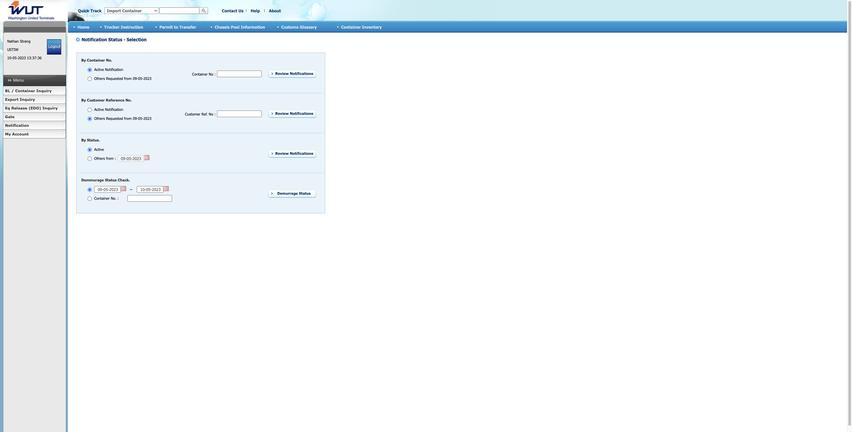 Task type: vqa. For each thing, say whether or not it's contained in the screenshot.
Sign in the top left of the page
no



Task type: locate. For each thing, give the bounding box(es) containing it.
track
[[90, 8, 102, 13]]

inventory
[[362, 24, 382, 29]]

container inventory
[[341, 24, 382, 29]]

chassis
[[215, 24, 230, 29]]

0 horizontal spatial container
[[15, 89, 35, 93]]

help link
[[251, 8, 260, 13]]

login image
[[47, 39, 61, 55]]

contact us link
[[222, 8, 244, 13]]

contact
[[222, 8, 237, 13]]

trucker
[[104, 24, 120, 29]]

inquiry down 'bl / container inquiry'
[[20, 97, 35, 102]]

container
[[341, 24, 361, 29], [15, 89, 35, 93]]

inquiry up export inquiry link
[[36, 89, 52, 93]]

pool
[[231, 24, 240, 29]]

help
[[251, 8, 260, 13]]

my account
[[5, 132, 29, 136]]

permit to transfer
[[160, 24, 196, 29]]

us
[[239, 8, 244, 13]]

inquiry for (edo)
[[42, 106, 58, 110]]

about link
[[269, 8, 281, 13]]

container inside the bl / container inquiry link
[[15, 89, 35, 93]]

bl
[[5, 89, 10, 93]]

05-
[[13, 56, 18, 60]]

export
[[5, 97, 19, 102]]

home
[[78, 24, 89, 29]]

13:37:36
[[27, 56, 42, 60]]

export inquiry
[[5, 97, 35, 102]]

container left inventory on the left of page
[[341, 24, 361, 29]]

(edo)
[[29, 106, 41, 110]]

container up export inquiry
[[15, 89, 35, 93]]

chassis pool information
[[215, 24, 265, 29]]

glossary
[[300, 24, 317, 29]]

notification link
[[3, 121, 66, 130]]

0 vertical spatial container
[[341, 24, 361, 29]]

bl / container inquiry link
[[3, 87, 66, 95]]

1 vertical spatial container
[[15, 89, 35, 93]]

instruction
[[121, 24, 143, 29]]

gate
[[5, 115, 15, 119]]

gate link
[[3, 113, 66, 121]]

inquiry right (edo)
[[42, 106, 58, 110]]

0 vertical spatial inquiry
[[36, 89, 52, 93]]

1 vertical spatial inquiry
[[20, 97, 35, 102]]

strang
[[20, 39, 30, 43]]

my
[[5, 132, 11, 136]]

quick
[[78, 8, 89, 13]]

ustiw
[[7, 47, 18, 52]]

information
[[241, 24, 265, 29]]

2 vertical spatial inquiry
[[42, 106, 58, 110]]

eq release (edo) inquiry
[[5, 106, 58, 110]]

nathan strang
[[7, 39, 30, 43]]

inquiry
[[36, 89, 52, 93], [20, 97, 35, 102], [42, 106, 58, 110]]

None text field
[[160, 7, 199, 14]]

release
[[11, 106, 27, 110]]



Task type: describe. For each thing, give the bounding box(es) containing it.
account
[[12, 132, 29, 136]]

about
[[269, 8, 281, 13]]

transfer
[[179, 24, 196, 29]]

customs glossary
[[281, 24, 317, 29]]

trucker instruction
[[104, 24, 143, 29]]

customs
[[281, 24, 299, 29]]

to
[[174, 24, 178, 29]]

notification
[[5, 123, 29, 128]]

1 horizontal spatial container
[[341, 24, 361, 29]]

10-05-2023 13:37:36
[[7, 56, 42, 60]]

eq release (edo) inquiry link
[[3, 104, 66, 113]]

contact us
[[222, 8, 244, 13]]

my account link
[[3, 130, 66, 139]]

eq
[[5, 106, 10, 110]]

bl / container inquiry
[[5, 89, 52, 93]]

/
[[11, 89, 14, 93]]

nathan
[[7, 39, 19, 43]]

quick track
[[78, 8, 102, 13]]

2023
[[18, 56, 26, 60]]

inquiry for container
[[36, 89, 52, 93]]

permit
[[160, 24, 173, 29]]

export inquiry link
[[3, 95, 66, 104]]

10-
[[7, 56, 13, 60]]



